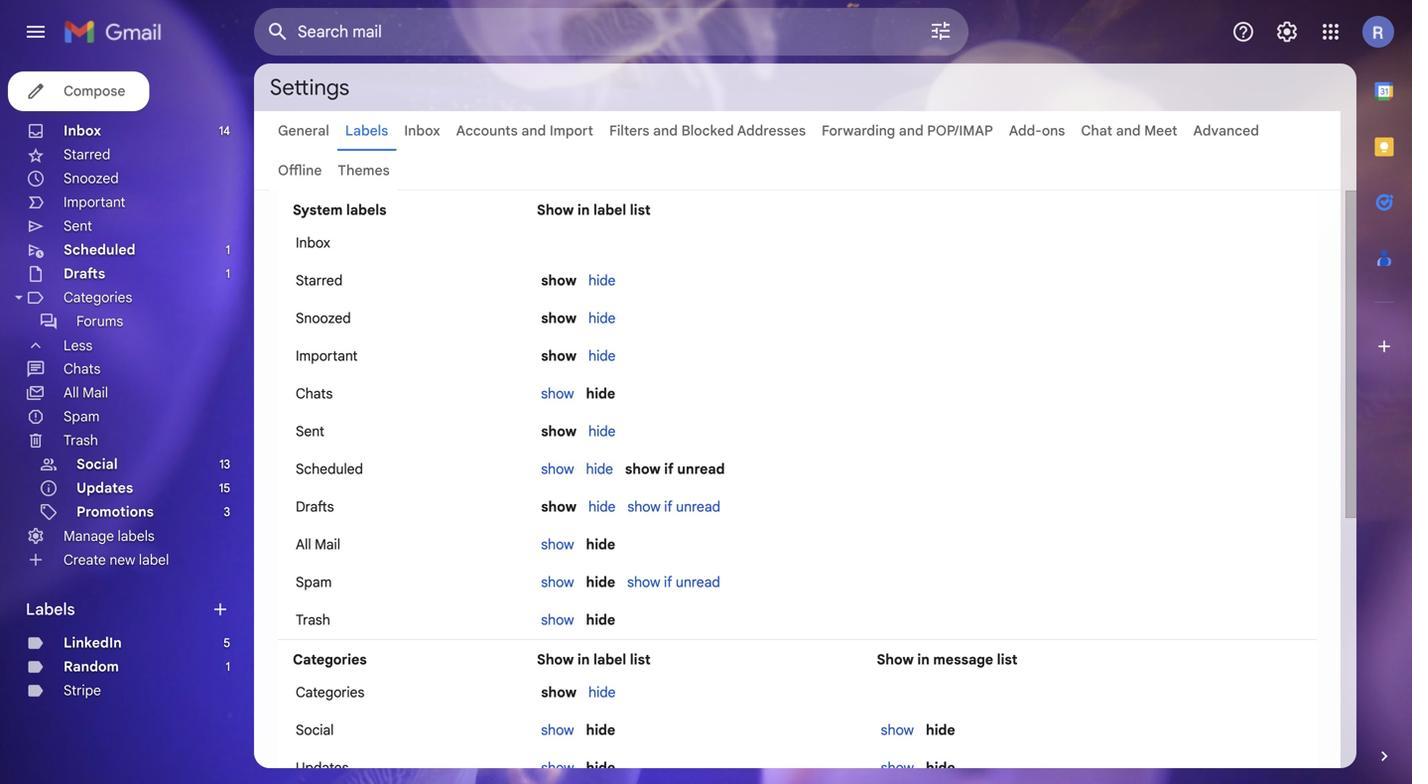 Task type: locate. For each thing, give the bounding box(es) containing it.
0 horizontal spatial social
[[76, 456, 118, 473]]

drafts up categories link
[[64, 265, 105, 282]]

compose
[[64, 82, 126, 100]]

starred down system
[[296, 272, 343, 289]]

2 vertical spatial show if unread
[[628, 574, 721, 591]]

trash
[[64, 432, 98, 449], [296, 612, 330, 629]]

forums
[[76, 313, 123, 330]]

hide link
[[589, 272, 616, 289], [589, 310, 616, 327], [589, 347, 616, 365], [589, 423, 616, 440], [586, 461, 613, 478], [589, 498, 616, 516], [589, 684, 616, 701]]

advanced
[[1194, 122, 1260, 139]]

3 if from the top
[[664, 574, 673, 591]]

starred up snoozed link
[[64, 146, 110, 163]]

message
[[934, 651, 994, 669]]

important link
[[64, 194, 126, 211]]

if
[[664, 461, 674, 478], [664, 498, 673, 516], [664, 574, 673, 591]]

0 vertical spatial all
[[64, 384, 79, 402]]

import
[[550, 122, 594, 139]]

snoozed
[[64, 170, 119, 187], [296, 310, 351, 327]]

labels up new
[[118, 527, 155, 545]]

show link for all mail
[[541, 536, 574, 553]]

0 horizontal spatial spam
[[64, 408, 100, 425]]

1 vertical spatial unread
[[676, 498, 721, 516]]

0 vertical spatial chats
[[64, 360, 101, 378]]

0 horizontal spatial important
[[64, 194, 126, 211]]

1 vertical spatial spam
[[296, 574, 332, 591]]

social
[[76, 456, 118, 473], [296, 722, 334, 739]]

0 vertical spatial snoozed
[[64, 170, 119, 187]]

categories
[[64, 289, 132, 306], [293, 651, 367, 669], [296, 684, 365, 701]]

updates inside labels navigation
[[76, 480, 133, 497]]

scheduled
[[64, 241, 136, 259], [296, 461, 363, 478]]

0 horizontal spatial chats
[[64, 360, 101, 378]]

0 horizontal spatial drafts
[[64, 265, 105, 282]]

and right chat
[[1117, 122, 1141, 139]]

labels up linkedin link
[[26, 600, 75, 620]]

0 horizontal spatial inbox link
[[64, 122, 101, 139]]

inbox link up starred link
[[64, 122, 101, 139]]

0 vertical spatial label
[[594, 202, 627, 219]]

1 horizontal spatial sent
[[296, 423, 325, 440]]

and for filters
[[653, 122, 678, 139]]

2 vertical spatial categories
[[296, 684, 365, 701]]

1 and from the left
[[522, 122, 546, 139]]

categories link
[[64, 289, 132, 306]]

0 horizontal spatial all mail
[[64, 384, 108, 402]]

0 vertical spatial show if unread link
[[628, 498, 721, 516]]

hide link for starred
[[589, 272, 616, 289]]

show in label list
[[537, 202, 651, 219], [537, 651, 651, 669]]

starred inside labels navigation
[[64, 146, 110, 163]]

1 horizontal spatial spam
[[296, 574, 332, 591]]

1 vertical spatial label
[[139, 551, 169, 569]]

promotions
[[76, 503, 154, 521]]

accounts
[[456, 122, 518, 139]]

1 vertical spatial starred
[[296, 272, 343, 289]]

0 vertical spatial important
[[64, 194, 126, 211]]

list
[[630, 202, 651, 219], [630, 651, 651, 669], [997, 651, 1018, 669]]

2 show in label list from the top
[[537, 651, 651, 669]]

sent
[[64, 217, 92, 235], [296, 423, 325, 440]]

unread
[[678, 461, 725, 478], [676, 498, 721, 516], [676, 574, 721, 591]]

1 vertical spatial chats
[[296, 385, 333, 403]]

1 vertical spatial show in label list
[[537, 651, 651, 669]]

0 vertical spatial show in label list
[[537, 202, 651, 219]]

show link for chats
[[541, 385, 574, 403]]

0 horizontal spatial sent
[[64, 217, 92, 235]]

labels for manage
[[118, 527, 155, 545]]

1 vertical spatial show if unread
[[628, 498, 721, 516]]

show if unread
[[625, 461, 725, 478], [628, 498, 721, 516], [628, 574, 721, 591]]

social link
[[76, 456, 118, 473]]

1 vertical spatial scheduled
[[296, 461, 363, 478]]

and left import
[[522, 122, 546, 139]]

0 vertical spatial show if unread
[[625, 461, 725, 478]]

general
[[278, 122, 329, 139]]

0 horizontal spatial labels
[[26, 600, 75, 620]]

if for drafts
[[664, 498, 673, 516]]

2 vertical spatial unread
[[676, 574, 721, 591]]

0 vertical spatial labels
[[345, 122, 388, 139]]

1 vertical spatial categories
[[293, 651, 367, 669]]

labels
[[346, 202, 387, 219], [118, 527, 155, 545]]

hide link for sent
[[589, 423, 616, 440]]

0 vertical spatial updates
[[76, 480, 133, 497]]

0 horizontal spatial labels
[[118, 527, 155, 545]]

0 vertical spatial spam
[[64, 408, 100, 425]]

spam
[[64, 408, 100, 425], [296, 574, 332, 591]]

1 vertical spatial trash
[[296, 612, 330, 629]]

1 horizontal spatial inbox
[[296, 234, 330, 252]]

forums link
[[76, 313, 123, 330]]

labels inside manage labels create new label
[[118, 527, 155, 545]]

0 vertical spatial if
[[664, 461, 674, 478]]

1 show if unread link from the top
[[628, 498, 721, 516]]

mail inside labels navigation
[[83, 384, 108, 402]]

2 if from the top
[[664, 498, 673, 516]]

1 if from the top
[[664, 461, 674, 478]]

manage labels link
[[64, 527, 155, 545]]

label for system labels
[[594, 202, 627, 219]]

all
[[64, 384, 79, 402], [296, 536, 311, 553]]

2 vertical spatial if
[[664, 574, 673, 591]]

1 horizontal spatial inbox link
[[404, 122, 440, 139]]

4 and from the left
[[1117, 122, 1141, 139]]

inbox up starred link
[[64, 122, 101, 139]]

show
[[541, 272, 577, 289], [541, 310, 577, 327], [541, 347, 577, 365], [541, 385, 574, 403], [541, 423, 577, 440], [541, 461, 574, 478], [625, 461, 661, 478], [541, 498, 577, 516], [628, 498, 661, 516], [541, 536, 574, 553], [541, 574, 574, 591], [628, 574, 661, 591], [541, 612, 574, 629], [541, 684, 577, 701], [541, 722, 574, 739], [881, 722, 914, 739], [541, 759, 574, 777], [881, 759, 914, 777]]

show in label list for categories
[[537, 651, 651, 669]]

starred
[[64, 146, 110, 163], [296, 272, 343, 289]]

1 horizontal spatial chats
[[296, 385, 333, 403]]

1 vertical spatial if
[[664, 498, 673, 516]]

spam inside labels navigation
[[64, 408, 100, 425]]

1 horizontal spatial mail
[[315, 536, 340, 553]]

1 for drafts
[[226, 267, 230, 281]]

snoozed link
[[64, 170, 119, 187]]

inbox down system
[[296, 234, 330, 252]]

sent inside labels navigation
[[64, 217, 92, 235]]

linkedin link
[[64, 634, 122, 652]]

inbox
[[64, 122, 101, 139], [404, 122, 440, 139], [296, 234, 330, 252]]

show if unread for drafts
[[628, 498, 721, 516]]

1 horizontal spatial labels
[[345, 122, 388, 139]]

show link for scheduled
[[541, 461, 574, 478]]

label for categories
[[594, 651, 627, 669]]

1 vertical spatial all mail
[[296, 536, 340, 553]]

pop/imap
[[928, 122, 994, 139]]

1 horizontal spatial social
[[296, 722, 334, 739]]

inbox link
[[64, 122, 101, 139], [404, 122, 440, 139]]

label
[[594, 202, 627, 219], [139, 551, 169, 569], [594, 651, 627, 669]]

0 vertical spatial drafts
[[64, 265, 105, 282]]

hide
[[589, 272, 616, 289], [589, 310, 616, 327], [589, 347, 616, 365], [586, 385, 616, 403], [589, 423, 616, 440], [586, 461, 613, 478], [589, 498, 616, 516], [586, 536, 616, 553], [586, 574, 616, 591], [586, 612, 616, 629], [589, 684, 616, 701], [586, 722, 616, 739], [926, 722, 956, 739], [586, 759, 616, 777], [926, 759, 956, 777]]

0 horizontal spatial starred
[[64, 146, 110, 163]]

system
[[293, 202, 343, 219]]

1 show in label list from the top
[[537, 202, 651, 219]]

addresses
[[737, 122, 806, 139]]

show if unread for spam
[[628, 574, 721, 591]]

labels inside labels navigation
[[26, 600, 75, 620]]

drafts link
[[64, 265, 105, 282]]

0 vertical spatial all mail
[[64, 384, 108, 402]]

settings
[[270, 73, 350, 101]]

3 and from the left
[[899, 122, 924, 139]]

scheduled inside labels navigation
[[64, 241, 136, 259]]

unread for spam
[[676, 574, 721, 591]]

chats
[[64, 360, 101, 378], [296, 385, 333, 403]]

add-ons
[[1009, 122, 1066, 139]]

2 vertical spatial label
[[594, 651, 627, 669]]

linkedin
[[64, 634, 122, 652]]

and for forwarding
[[899, 122, 924, 139]]

2 show if unread link from the top
[[628, 574, 721, 591]]

0 horizontal spatial trash
[[64, 432, 98, 449]]

hide link for drafts
[[589, 498, 616, 516]]

show
[[537, 202, 574, 219], [537, 651, 574, 669], [877, 651, 914, 669]]

accounts and import
[[456, 122, 594, 139]]

0 vertical spatial sent
[[64, 217, 92, 235]]

updates
[[76, 480, 133, 497], [296, 759, 349, 777]]

0 vertical spatial mail
[[83, 384, 108, 402]]

1 vertical spatial snoozed
[[296, 310, 351, 327]]

1 horizontal spatial drafts
[[296, 498, 334, 516]]

0 vertical spatial starred
[[64, 146, 110, 163]]

forwarding
[[822, 122, 896, 139]]

show link
[[541, 385, 574, 403], [541, 461, 574, 478], [541, 536, 574, 553], [541, 574, 574, 591], [541, 612, 574, 629], [541, 722, 574, 739], [881, 722, 914, 739], [541, 759, 574, 777], [881, 759, 914, 777]]

1 vertical spatial sent
[[296, 423, 325, 440]]

inbox link right labels link
[[404, 122, 440, 139]]

scheduled link
[[64, 241, 136, 259]]

2 vertical spatial 1
[[226, 660, 230, 675]]

random
[[64, 658, 119, 676]]

ons
[[1042, 122, 1066, 139]]

0 vertical spatial trash
[[64, 432, 98, 449]]

0 horizontal spatial scheduled
[[64, 241, 136, 259]]

manage labels create new label
[[64, 527, 169, 569]]

0 horizontal spatial mail
[[83, 384, 108, 402]]

0 vertical spatial social
[[76, 456, 118, 473]]

2 1 from the top
[[226, 267, 230, 281]]

categories inside labels navigation
[[64, 289, 132, 306]]

all mail
[[64, 384, 108, 402], [296, 536, 340, 553]]

0 vertical spatial 1
[[226, 243, 230, 258]]

0 vertical spatial labels
[[346, 202, 387, 219]]

1 vertical spatial drafts
[[296, 498, 334, 516]]

important
[[64, 194, 126, 211], [296, 347, 358, 365]]

0 horizontal spatial inbox
[[64, 122, 101, 139]]

labels for labels heading
[[26, 600, 75, 620]]

drafts
[[64, 265, 105, 282], [296, 498, 334, 516]]

labels link
[[345, 122, 388, 139]]

1 vertical spatial labels
[[26, 600, 75, 620]]

stripe
[[64, 682, 101, 699]]

in
[[578, 202, 590, 219], [578, 651, 590, 669], [918, 651, 930, 669]]

and right filters
[[653, 122, 678, 139]]

3 1 from the top
[[226, 660, 230, 675]]

create
[[64, 551, 106, 569]]

1
[[226, 243, 230, 258], [226, 267, 230, 281], [226, 660, 230, 675]]

gmail image
[[64, 12, 172, 52]]

tab list
[[1357, 64, 1413, 713]]

drafts right 3
[[296, 498, 334, 516]]

main menu image
[[24, 20, 48, 44]]

0 vertical spatial categories
[[64, 289, 132, 306]]

1 horizontal spatial starred
[[296, 272, 343, 289]]

labels up themes
[[345, 122, 388, 139]]

show if unread link
[[628, 498, 721, 516], [628, 574, 721, 591]]

hide link for snoozed
[[589, 310, 616, 327]]

1 1 from the top
[[226, 243, 230, 258]]

inbox right labels link
[[404, 122, 440, 139]]

1 horizontal spatial updates
[[296, 759, 349, 777]]

None search field
[[254, 8, 969, 56]]

1 vertical spatial labels
[[118, 527, 155, 545]]

5
[[224, 636, 230, 651]]

0 horizontal spatial updates
[[76, 480, 133, 497]]

settings image
[[1276, 20, 1300, 44]]

2 and from the left
[[653, 122, 678, 139]]

and
[[522, 122, 546, 139], [653, 122, 678, 139], [899, 122, 924, 139], [1117, 122, 1141, 139]]

1 horizontal spatial all
[[296, 536, 311, 553]]

0 vertical spatial scheduled
[[64, 241, 136, 259]]

1 horizontal spatial labels
[[346, 202, 387, 219]]

and left 'pop/imap'
[[899, 122, 924, 139]]

show link for social
[[541, 722, 574, 739]]

1 horizontal spatial important
[[296, 347, 358, 365]]

filters and blocked addresses link
[[610, 122, 806, 139]]

labels down themes
[[346, 202, 387, 219]]

random link
[[64, 658, 119, 676]]

1 vertical spatial show if unread link
[[628, 574, 721, 591]]

chat and meet
[[1082, 122, 1178, 139]]

0 horizontal spatial snoozed
[[64, 170, 119, 187]]

1 vertical spatial 1
[[226, 267, 230, 281]]

0 horizontal spatial all
[[64, 384, 79, 402]]



Task type: vqa. For each thing, say whether or not it's contained in the screenshot.
"import" on the top of page
yes



Task type: describe. For each thing, give the bounding box(es) containing it.
forwarding and pop/imap
[[822, 122, 994, 139]]

0 vertical spatial unread
[[678, 461, 725, 478]]

social inside labels navigation
[[76, 456, 118, 473]]

hide link for scheduled
[[586, 461, 613, 478]]

1 vertical spatial mail
[[315, 536, 340, 553]]

list for system labels
[[630, 202, 651, 219]]

accounts and import link
[[456, 122, 594, 139]]

1 horizontal spatial trash
[[296, 612, 330, 629]]

manage
[[64, 527, 114, 545]]

less
[[64, 337, 93, 354]]

all mail link
[[64, 384, 108, 402]]

important inside labels navigation
[[64, 194, 126, 211]]

show if unread link for spam
[[628, 574, 721, 591]]

chat and meet link
[[1082, 122, 1178, 139]]

if for spam
[[664, 574, 673, 591]]

forwarding and pop/imap link
[[822, 122, 994, 139]]

labels navigation
[[0, 64, 254, 784]]

1 horizontal spatial scheduled
[[296, 461, 363, 478]]

1 for random
[[226, 660, 230, 675]]

list for categories
[[630, 651, 651, 669]]

show in message list
[[877, 651, 1018, 669]]

in for system labels
[[578, 202, 590, 219]]

1 vertical spatial social
[[296, 722, 334, 739]]

support image
[[1232, 20, 1256, 44]]

offline
[[278, 162, 322, 179]]

filters and blocked addresses
[[610, 122, 806, 139]]

filters
[[610, 122, 650, 139]]

show for system labels
[[537, 202, 574, 219]]

hide link for important
[[589, 347, 616, 365]]

advanced link
[[1194, 122, 1260, 139]]

offline link
[[278, 162, 322, 179]]

2 horizontal spatial inbox
[[404, 122, 440, 139]]

show if unread link for drafts
[[628, 498, 721, 516]]

blocked
[[682, 122, 734, 139]]

labels heading
[[26, 600, 210, 620]]

chats link
[[64, 360, 101, 378]]

themes link
[[338, 162, 390, 179]]

13
[[219, 457, 230, 472]]

in for categories
[[578, 651, 590, 669]]

1 horizontal spatial snoozed
[[296, 310, 351, 327]]

stripe link
[[64, 682, 101, 699]]

chats inside labels navigation
[[64, 360, 101, 378]]

15
[[219, 481, 230, 496]]

drafts inside labels navigation
[[64, 265, 105, 282]]

less button
[[0, 334, 238, 357]]

themes
[[338, 162, 390, 179]]

1 vertical spatial all
[[296, 536, 311, 553]]

1 horizontal spatial all mail
[[296, 536, 340, 553]]

promotions link
[[76, 503, 154, 521]]

1 for scheduled
[[226, 243, 230, 258]]

show link for trash
[[541, 612, 574, 629]]

label inside manage labels create new label
[[139, 551, 169, 569]]

updates link
[[76, 480, 133, 497]]

sent link
[[64, 217, 92, 235]]

show link for updates
[[541, 759, 574, 777]]

create new label link
[[64, 551, 169, 569]]

trash inside labels navigation
[[64, 432, 98, 449]]

3
[[224, 505, 230, 520]]

show for categories
[[537, 651, 574, 669]]

general link
[[278, 122, 329, 139]]

meet
[[1145, 122, 1178, 139]]

search mail image
[[260, 14, 296, 50]]

2 inbox link from the left
[[404, 122, 440, 139]]

trash link
[[64, 432, 98, 449]]

chat
[[1082, 122, 1113, 139]]

show in label list for system labels
[[537, 202, 651, 219]]

system labels
[[293, 202, 387, 219]]

and for chat
[[1117, 122, 1141, 139]]

labels for system
[[346, 202, 387, 219]]

hide link for categories
[[589, 684, 616, 701]]

unread for drafts
[[676, 498, 721, 516]]

and for accounts
[[522, 122, 546, 139]]

starred link
[[64, 146, 110, 163]]

show link for spam
[[541, 574, 574, 591]]

inbox inside labels navigation
[[64, 122, 101, 139]]

add-ons link
[[1009, 122, 1066, 139]]

all inside labels navigation
[[64, 384, 79, 402]]

snoozed inside labels navigation
[[64, 170, 119, 187]]

advanced search options image
[[921, 11, 961, 51]]

labels for labels link
[[345, 122, 388, 139]]

1 vertical spatial updates
[[296, 759, 349, 777]]

14
[[219, 124, 230, 138]]

compose button
[[8, 71, 149, 111]]

add-
[[1009, 122, 1042, 139]]

spam link
[[64, 408, 100, 425]]

1 inbox link from the left
[[64, 122, 101, 139]]

all mail inside labels navigation
[[64, 384, 108, 402]]

new
[[110, 551, 135, 569]]

1 vertical spatial important
[[296, 347, 358, 365]]

Search mail text field
[[298, 22, 874, 42]]



